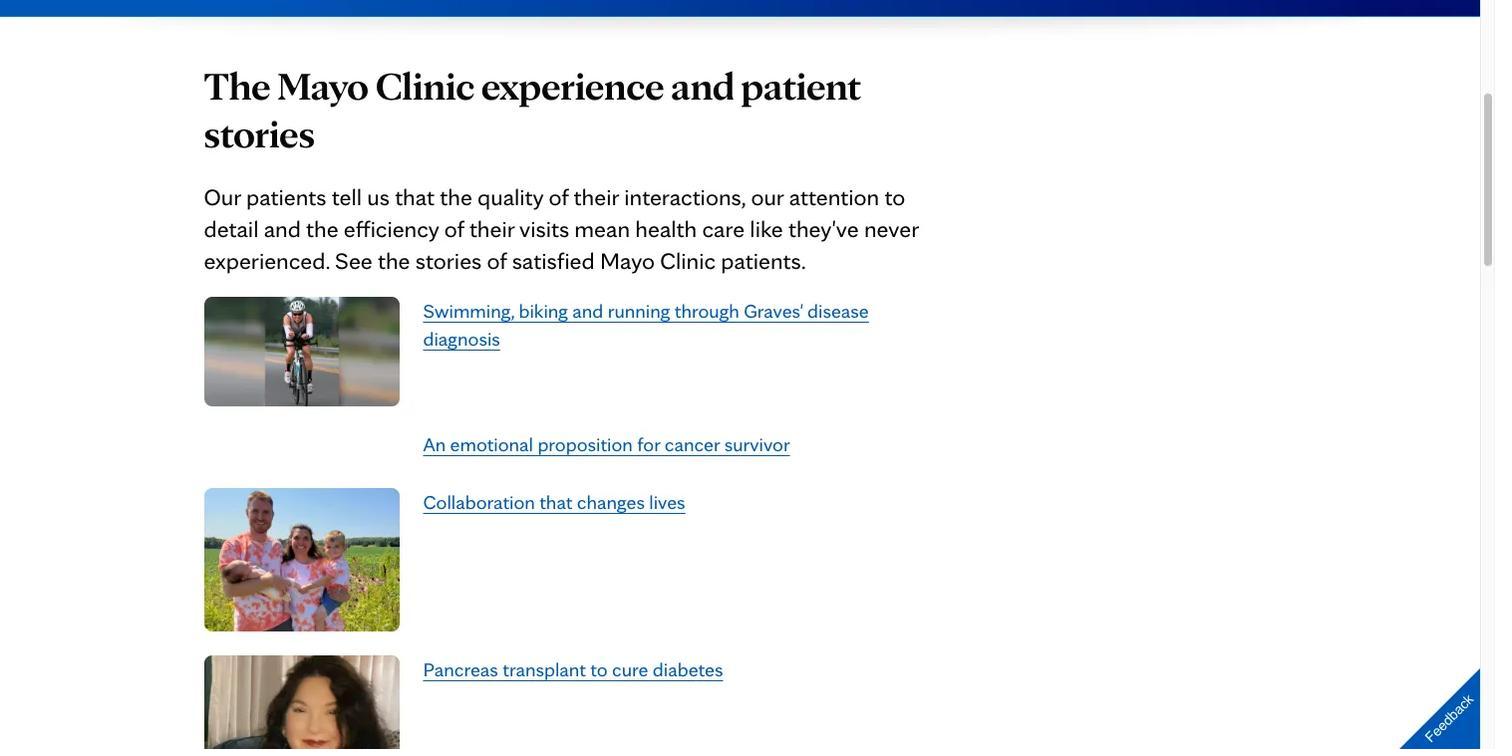 Task type: vqa. For each thing, say whether or not it's contained in the screenshot.
departments
no



Task type: locate. For each thing, give the bounding box(es) containing it.
patient
[[742, 62, 861, 110]]

0 horizontal spatial to
[[591, 658, 608, 682]]

of right efficiency
[[445, 214, 464, 243]]

that
[[395, 182, 435, 211], [540, 491, 573, 515]]

mayo right the
[[277, 62, 369, 110]]

0 horizontal spatial the
[[306, 214, 339, 243]]

that left changes
[[540, 491, 573, 515]]

our
[[751, 182, 784, 211]]

1 horizontal spatial stories
[[416, 246, 482, 275]]

1 vertical spatial clinic
[[660, 246, 716, 275]]

2 vertical spatial of
[[487, 246, 507, 275]]

mayo
[[277, 62, 369, 110], [600, 246, 655, 275]]

of
[[549, 182, 569, 211], [445, 214, 464, 243], [487, 246, 507, 275]]

our patients tell us that the quality of their interactions, our attention to detail and the efficiency of their visits mean health care like they've never experienced. see the stories of satisfied mayo clinic patients.
[[204, 182, 919, 275]]

they've
[[789, 214, 859, 243]]

stories up the "patients"
[[204, 110, 315, 158]]

0 vertical spatial and
[[671, 62, 735, 110]]

stories
[[204, 110, 315, 158], [416, 246, 482, 275]]

1 horizontal spatial and
[[573, 299, 604, 323]]

1 vertical spatial stories
[[416, 246, 482, 275]]

and right biking
[[573, 299, 604, 323]]

stories up swimming,
[[416, 246, 482, 275]]

to up never
[[885, 182, 906, 211]]

clinic inside "the mayo clinic experience and patient stories"
[[376, 62, 475, 110]]

never
[[865, 214, 919, 243]]

changes
[[577, 491, 645, 515]]

satisfied
[[512, 246, 595, 275]]

feedback button
[[1383, 652, 1496, 750]]

and down the "patients"
[[264, 214, 301, 243]]

and left patient
[[671, 62, 735, 110]]

diabetes
[[653, 658, 724, 682]]

emotional
[[450, 433, 534, 457]]

tell
[[332, 182, 362, 211]]

proposition
[[538, 433, 633, 457]]

swimming,
[[423, 299, 515, 323]]

their down quality
[[470, 214, 515, 243]]

their up 'mean'
[[574, 182, 619, 211]]

the
[[204, 62, 271, 110]]

0 vertical spatial mayo
[[277, 62, 369, 110]]

0 vertical spatial that
[[395, 182, 435, 211]]

cure
[[612, 658, 649, 682]]

0 vertical spatial to
[[885, 182, 906, 211]]

0 horizontal spatial mayo
[[277, 62, 369, 110]]

1 vertical spatial mayo
[[600, 246, 655, 275]]

feedback
[[1423, 692, 1477, 746]]

disease
[[808, 299, 869, 323]]

biking
[[519, 299, 568, 323]]

to left cure
[[591, 658, 608, 682]]

0 vertical spatial clinic
[[376, 62, 475, 110]]

clinic
[[376, 62, 475, 110], [660, 246, 716, 275]]

mean
[[575, 214, 630, 243]]

of up visits
[[549, 182, 569, 211]]

to
[[885, 182, 906, 211], [591, 658, 608, 682]]

1 vertical spatial that
[[540, 491, 573, 515]]

0 horizontal spatial stories
[[204, 110, 315, 158]]

that right "us"
[[395, 182, 435, 211]]

pancreas transplant to cure diabetes link
[[204, 656, 948, 750]]

the down tell
[[306, 214, 339, 243]]

0 horizontal spatial that
[[395, 182, 435, 211]]

the
[[440, 182, 473, 211], [306, 214, 339, 243], [378, 246, 410, 275]]

pancreas transplant to cure diabetes
[[423, 658, 724, 682]]

1 vertical spatial of
[[445, 214, 464, 243]]

and
[[671, 62, 735, 110], [264, 214, 301, 243], [573, 299, 604, 323]]

of left satisfied
[[487, 246, 507, 275]]

2 vertical spatial and
[[573, 299, 604, 323]]

the down efficiency
[[378, 246, 410, 275]]

an emotional proposition for cancer survivor
[[423, 433, 790, 457]]

1 horizontal spatial mayo
[[600, 246, 655, 275]]

0 vertical spatial of
[[549, 182, 569, 211]]

1 horizontal spatial their
[[574, 182, 619, 211]]

an
[[423, 433, 446, 457]]

1 horizontal spatial to
[[885, 182, 906, 211]]

the left quality
[[440, 182, 473, 211]]

2 vertical spatial the
[[378, 246, 410, 275]]

mayo down 'mean'
[[600, 246, 655, 275]]

0 horizontal spatial clinic
[[376, 62, 475, 110]]

health
[[636, 214, 697, 243]]

collaboration
[[423, 491, 535, 515]]

0 vertical spatial the
[[440, 182, 473, 211]]

stories inside "the mayo clinic experience and patient stories"
[[204, 110, 315, 158]]

0 vertical spatial stories
[[204, 110, 315, 158]]

1 horizontal spatial clinic
[[660, 246, 716, 275]]

1 horizontal spatial that
[[540, 491, 573, 515]]

our
[[204, 182, 241, 211]]

0 horizontal spatial and
[[264, 214, 301, 243]]

2 horizontal spatial of
[[549, 182, 569, 211]]

to inside our patients tell us that the quality of their interactions, our attention to detail and the efficiency of their visits mean health care like they've never experienced. see the stories of satisfied mayo clinic patients.
[[885, 182, 906, 211]]

0 horizontal spatial their
[[470, 214, 515, 243]]

2 horizontal spatial and
[[671, 62, 735, 110]]

1 vertical spatial and
[[264, 214, 301, 243]]

experienced.
[[204, 246, 330, 275]]

their
[[574, 182, 619, 211], [470, 214, 515, 243]]



Task type: describe. For each thing, give the bounding box(es) containing it.
experience
[[481, 62, 665, 110]]

mayo inside our patients tell us that the quality of their interactions, our attention to detail and the efficiency of their visits mean health care like they've never experienced. see the stories of satisfied mayo clinic patients.
[[600, 246, 655, 275]]

0 horizontal spatial of
[[445, 214, 464, 243]]

1 vertical spatial to
[[591, 658, 608, 682]]

cancer
[[665, 433, 720, 457]]

detail
[[204, 214, 259, 243]]

clinic inside our patients tell us that the quality of their interactions, our attention to detail and the efficiency of their visits mean health care like they've never experienced. see the stories of satisfied mayo clinic patients.
[[660, 246, 716, 275]]

transplant
[[503, 658, 586, 682]]

us
[[367, 182, 390, 211]]

2 horizontal spatial the
[[440, 182, 473, 211]]

mayo inside "the mayo clinic experience and patient stories"
[[277, 62, 369, 110]]

simmons_photo_familyfeatured.jpg image
[[204, 489, 399, 632]]

collaboration that changes lives
[[423, 491, 686, 515]]

an emotional proposition for cancer survivor link
[[204, 431, 948, 465]]

1 horizontal spatial of
[[487, 246, 507, 275]]

running
[[608, 299, 671, 323]]

survivor
[[725, 433, 790, 457]]

graves'
[[744, 299, 803, 323]]

that inside our patients tell us that the quality of their interactions, our attention to detail and the efficiency of their visits mean health care like they've never experienced. see the stories of satisfied mayo clinic patients.
[[395, 182, 435, 211]]

swimming, biking and running through graves' disease diagnosis link
[[204, 297, 948, 407]]

finishingstrongwithgravesdisease16x9 1024x576.jpg image
[[204, 297, 399, 407]]

interactions,
[[624, 182, 746, 211]]

1 vertical spatial the
[[306, 214, 339, 243]]

like
[[750, 214, 784, 243]]

lives
[[650, 491, 686, 515]]

lynn guzik feature.jpg image
[[204, 656, 399, 750]]

patients
[[246, 182, 327, 211]]

stories inside our patients tell us that the quality of their interactions, our attention to detail and the efficiency of their visits mean health care like they've never experienced. see the stories of satisfied mayo clinic patients.
[[416, 246, 482, 275]]

visits
[[520, 214, 570, 243]]

care
[[702, 214, 745, 243]]

collaboration that changes lives link
[[204, 489, 948, 632]]

attention
[[789, 182, 880, 211]]

for
[[637, 433, 661, 457]]

and inside "the mayo clinic experience and patient stories"
[[671, 62, 735, 110]]

efficiency
[[344, 214, 439, 243]]

and inside swimming, biking and running through graves' disease diagnosis
[[573, 299, 604, 323]]

1 horizontal spatial the
[[378, 246, 410, 275]]

1 vertical spatial their
[[470, 214, 515, 243]]

pancreas
[[423, 658, 499, 682]]

diagnosis
[[423, 327, 500, 351]]

see
[[335, 246, 373, 275]]

patients.
[[721, 246, 807, 275]]

0 vertical spatial their
[[574, 182, 619, 211]]

through
[[675, 299, 740, 323]]

and inside our patients tell us that the quality of their interactions, our attention to detail and the efficiency of their visits mean health care like they've never experienced. see the stories of satisfied mayo clinic patients.
[[264, 214, 301, 243]]

the mayo clinic experience and patient stories
[[204, 62, 861, 158]]

quality
[[478, 182, 544, 211]]

swimming, biking and running through graves' disease diagnosis
[[423, 299, 869, 351]]



